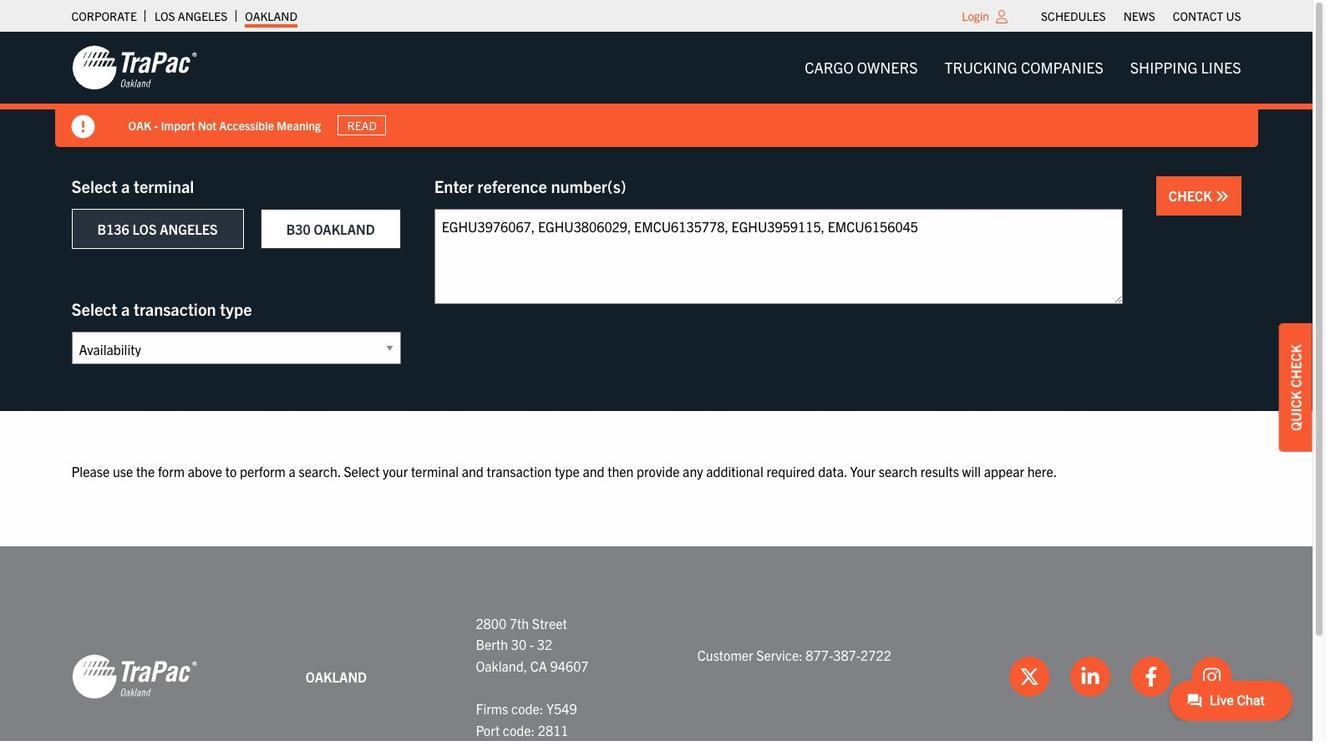 Task type: locate. For each thing, give the bounding box(es) containing it.
select up b136
[[71, 176, 117, 196]]

customer service: 877-387-2722
[[698, 647, 892, 664]]

0 vertical spatial type
[[220, 298, 252, 319]]

select a transaction type
[[71, 298, 252, 319]]

b136 los angeles
[[97, 221, 218, 237]]

oakland inside "footer"
[[306, 668, 367, 685]]

data.
[[818, 463, 847, 480]]

0 vertical spatial oakland image
[[71, 44, 197, 91]]

required
[[767, 463, 815, 480]]

0 vertical spatial -
[[154, 118, 158, 133]]

will
[[962, 463, 981, 480]]

menu bar down light icon
[[792, 51, 1255, 85]]

code:
[[511, 700, 543, 717], [503, 722, 535, 738]]

your
[[850, 463, 876, 480]]

32
[[537, 636, 553, 653]]

Enter reference number(s) text field
[[434, 209, 1123, 304]]

owners
[[857, 58, 918, 77]]

trucking companies link
[[931, 51, 1117, 85]]

code: up 2811
[[511, 700, 543, 717]]

0 horizontal spatial terminal
[[134, 176, 194, 196]]

7th
[[510, 615, 529, 631]]

light image
[[996, 10, 1008, 23]]

1 vertical spatial terminal
[[411, 463, 459, 480]]

1 and from the left
[[462, 463, 484, 480]]

the
[[136, 463, 155, 480]]

terminal
[[134, 176, 194, 196], [411, 463, 459, 480]]

schedules link
[[1041, 4, 1106, 28]]

select down b136
[[71, 298, 117, 319]]

and
[[462, 463, 484, 480], [583, 463, 605, 480]]

1 vertical spatial oakland image
[[71, 654, 197, 701]]

2 and from the left
[[583, 463, 605, 480]]

login
[[962, 8, 990, 23]]

check
[[1169, 187, 1216, 204], [1288, 344, 1305, 387]]

solid image inside check "button"
[[1216, 190, 1229, 203]]

contact us
[[1173, 8, 1242, 23]]

los right b136
[[132, 221, 157, 237]]

los
[[155, 8, 175, 23], [132, 221, 157, 237]]

street
[[532, 615, 567, 631]]

perform
[[240, 463, 286, 480]]

1 vertical spatial angeles
[[160, 221, 218, 237]]

1 horizontal spatial transaction
[[487, 463, 552, 480]]

b30
[[286, 221, 311, 237]]

1 horizontal spatial type
[[555, 463, 580, 480]]

additional
[[706, 463, 764, 480]]

387-
[[833, 647, 861, 664]]

select a terminal
[[71, 176, 194, 196]]

0 horizontal spatial solid image
[[71, 115, 95, 139]]

shipping lines link
[[1117, 51, 1255, 85]]

trucking
[[945, 58, 1018, 77]]

1 vertical spatial a
[[121, 298, 130, 319]]

enter reference number(s)
[[434, 176, 627, 196]]

transaction
[[134, 298, 216, 319], [487, 463, 552, 480]]

0 vertical spatial menu bar
[[1033, 4, 1250, 28]]

banner containing cargo owners
[[0, 32, 1325, 147]]

oakland image
[[71, 44, 197, 91], [71, 654, 197, 701]]

quick check link
[[1280, 323, 1313, 452]]

menu bar containing cargo owners
[[792, 51, 1255, 85]]

form
[[158, 463, 185, 480]]

0 vertical spatial solid image
[[71, 115, 95, 139]]

terminal up b136 los angeles
[[134, 176, 194, 196]]

read
[[347, 118, 377, 133]]

and right your
[[462, 463, 484, 480]]

footer
[[0, 546, 1313, 741]]

0 vertical spatial terminal
[[134, 176, 194, 196]]

a down b136
[[121, 298, 130, 319]]

1 vertical spatial select
[[71, 298, 117, 319]]

oakland,
[[476, 658, 527, 674]]

not
[[198, 118, 217, 133]]

2800
[[476, 615, 507, 631]]

appear
[[984, 463, 1025, 480]]

1 vertical spatial solid image
[[1216, 190, 1229, 203]]

1 horizontal spatial solid image
[[1216, 190, 1229, 203]]

1 horizontal spatial check
[[1288, 344, 1305, 387]]

0 horizontal spatial -
[[154, 118, 158, 133]]

1 vertical spatial transaction
[[487, 463, 552, 480]]

solid image inside banner
[[71, 115, 95, 139]]

0 vertical spatial select
[[71, 176, 117, 196]]

2 vertical spatial oakland
[[306, 668, 367, 685]]

-
[[154, 118, 158, 133], [530, 636, 534, 653]]

0 vertical spatial a
[[121, 176, 130, 196]]

- inside 2800 7th street berth 30 - 32 oakland, ca 94607
[[530, 636, 534, 653]]

1 vertical spatial check
[[1288, 344, 1305, 387]]

shipping lines
[[1131, 58, 1242, 77]]

b30 oakland
[[286, 221, 375, 237]]

a left search.
[[289, 463, 296, 480]]

firms
[[476, 700, 508, 717]]

a
[[121, 176, 130, 196], [121, 298, 130, 319], [289, 463, 296, 480]]

0 horizontal spatial check
[[1169, 187, 1216, 204]]

1 horizontal spatial and
[[583, 463, 605, 480]]

to
[[225, 463, 237, 480]]

0 horizontal spatial transaction
[[134, 298, 216, 319]]

type
[[220, 298, 252, 319], [555, 463, 580, 480]]

1 horizontal spatial -
[[530, 636, 534, 653]]

oakland link
[[245, 4, 297, 28]]

terminal right your
[[411, 463, 459, 480]]

code: right port at the bottom
[[503, 722, 535, 738]]

firms code:  y549 port code:  2811
[[476, 700, 577, 738]]

menu bar up shipping
[[1033, 4, 1250, 28]]

0 vertical spatial los
[[155, 8, 175, 23]]

0 horizontal spatial and
[[462, 463, 484, 480]]

and left the then
[[583, 463, 605, 480]]

select
[[71, 176, 117, 196], [71, 298, 117, 319], [344, 463, 380, 480]]

0 vertical spatial transaction
[[134, 298, 216, 319]]

us
[[1226, 8, 1242, 23]]

a for transaction
[[121, 298, 130, 319]]

1 oakland image from the top
[[71, 44, 197, 91]]

select left your
[[344, 463, 380, 480]]

a up b136
[[121, 176, 130, 196]]

banner
[[0, 32, 1325, 147]]

0 vertical spatial check
[[1169, 187, 1216, 204]]

menu bar
[[1033, 4, 1250, 28], [792, 51, 1255, 85]]

2 oakland image from the top
[[71, 654, 197, 701]]

- right the 30
[[530, 636, 534, 653]]

angeles down select a terminal on the top of the page
[[160, 221, 218, 237]]

1 vertical spatial code:
[[503, 722, 535, 738]]

- right oak
[[154, 118, 158, 133]]

1 horizontal spatial terminal
[[411, 463, 459, 480]]

any
[[683, 463, 703, 480]]

oakland
[[245, 8, 297, 23], [314, 221, 375, 237], [306, 668, 367, 685]]

1 vertical spatial oakland
[[314, 221, 375, 237]]

2800 7th street berth 30 - 32 oakland, ca 94607
[[476, 615, 589, 674]]

port
[[476, 722, 500, 738]]

1 vertical spatial menu bar
[[792, 51, 1255, 85]]

import
[[161, 118, 195, 133]]

b136
[[97, 221, 129, 237]]

solid image
[[71, 115, 95, 139], [1216, 190, 1229, 203]]

check button
[[1157, 176, 1242, 216]]

1 vertical spatial -
[[530, 636, 534, 653]]

number(s)
[[551, 176, 627, 196]]

los right corporate
[[155, 8, 175, 23]]

angeles left oakland link
[[178, 8, 228, 23]]



Task type: describe. For each thing, give the bounding box(es) containing it.
877-
[[806, 647, 833, 664]]

please use the form above to perform a search. select your terminal and transaction type and then provide any additional required data. your search results will appear here.
[[71, 463, 1057, 480]]

2722
[[861, 647, 892, 664]]

check inside check "button"
[[1169, 187, 1216, 204]]

30
[[511, 636, 527, 653]]

contact
[[1173, 8, 1224, 23]]

lines
[[1201, 58, 1242, 77]]

select for select a transaction type
[[71, 298, 117, 319]]

cargo owners
[[805, 58, 918, 77]]

reference
[[477, 176, 547, 196]]

94607
[[550, 658, 589, 674]]

los angeles
[[155, 8, 228, 23]]

corporate link
[[71, 4, 137, 28]]

shipping
[[1131, 58, 1198, 77]]

footer containing 2800 7th street
[[0, 546, 1313, 741]]

customer
[[698, 647, 753, 664]]

search.
[[299, 463, 341, 480]]

provide
[[637, 463, 680, 480]]

0 horizontal spatial type
[[220, 298, 252, 319]]

search
[[879, 463, 918, 480]]

please
[[71, 463, 110, 480]]

2 vertical spatial select
[[344, 463, 380, 480]]

meaning
[[277, 118, 321, 133]]

login link
[[962, 8, 990, 23]]

0 vertical spatial angeles
[[178, 8, 228, 23]]

2 vertical spatial a
[[289, 463, 296, 480]]

select for select a terminal
[[71, 176, 117, 196]]

oak - import not accessible meaning
[[128, 118, 321, 133]]

news link
[[1124, 4, 1156, 28]]

your
[[383, 463, 408, 480]]

berth
[[476, 636, 508, 653]]

oak
[[128, 118, 151, 133]]

cargo
[[805, 58, 854, 77]]

service:
[[757, 647, 803, 664]]

y549
[[547, 700, 577, 717]]

check inside the quick check link
[[1288, 344, 1305, 387]]

ca
[[531, 658, 547, 674]]

quick
[[1288, 391, 1305, 431]]

- inside banner
[[154, 118, 158, 133]]

results
[[921, 463, 959, 480]]

corporate
[[71, 8, 137, 23]]

los angeles link
[[155, 4, 228, 28]]

0 vertical spatial oakland
[[245, 8, 297, 23]]

2811
[[538, 722, 569, 738]]

read link
[[338, 115, 387, 136]]

schedules
[[1041, 8, 1106, 23]]

menu bar inside banner
[[792, 51, 1255, 85]]

cargo owners link
[[792, 51, 931, 85]]

0 vertical spatial code:
[[511, 700, 543, 717]]

trucking companies
[[945, 58, 1104, 77]]

above
[[188, 463, 222, 480]]

1 vertical spatial los
[[132, 221, 157, 237]]

companies
[[1021, 58, 1104, 77]]

menu bar containing schedules
[[1033, 4, 1250, 28]]

enter
[[434, 176, 474, 196]]

news
[[1124, 8, 1156, 23]]

accessible
[[219, 118, 274, 133]]

quick check
[[1288, 344, 1305, 431]]

then
[[608, 463, 634, 480]]

use
[[113, 463, 133, 480]]

a for terminal
[[121, 176, 130, 196]]

contact us link
[[1173, 4, 1242, 28]]

1 vertical spatial type
[[555, 463, 580, 480]]

here.
[[1028, 463, 1057, 480]]



Task type: vqa. For each thing, say whether or not it's contained in the screenshot.
'Los' within Los Angeles link
no



